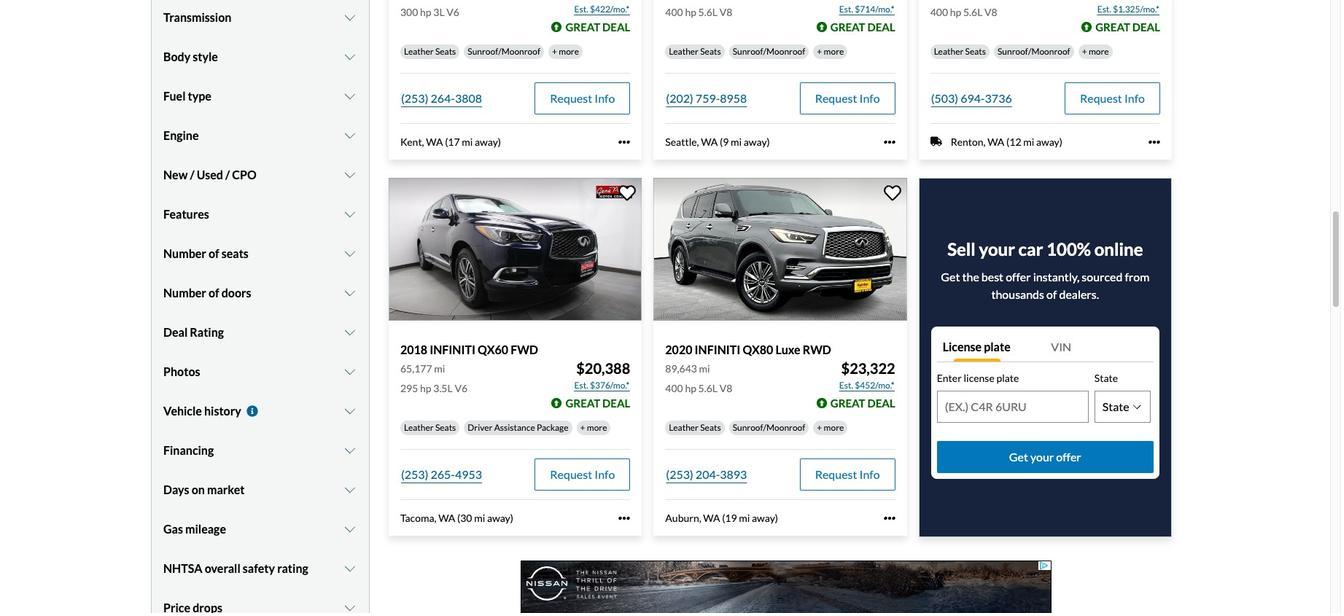 Task type: vqa. For each thing, say whether or not it's contained in the screenshot.
the top that
no



Task type: locate. For each thing, give the bounding box(es) containing it.
wa for (9 mi away)
[[701, 136, 718, 148]]

89,643
[[666, 363, 697, 375]]

chevron down image inside features dropdown button
[[343, 209, 358, 221]]

wa left (9
[[701, 136, 718, 148]]

leather seats for 759-
[[669, 46, 721, 57]]

/ left cpo
[[225, 168, 230, 182]]

on
[[192, 483, 205, 497]]

great for (253) 264-3808
[[566, 20, 601, 33]]

est. $376/mo.* button
[[574, 379, 631, 393]]

400 for (202)
[[666, 6, 683, 18]]

chevron down image for gas mileage
[[343, 524, 358, 536]]

wa left '(12'
[[988, 136, 1005, 148]]

fwd
[[511, 343, 538, 357]]

photos button
[[163, 354, 358, 391]]

leather down 295
[[404, 422, 434, 433]]

5 chevron down image from the top
[[343, 209, 358, 221]]

1 vertical spatial plate
[[997, 372, 1019, 385]]

sunroof/moonroof up '3808'
[[468, 46, 541, 57]]

kent,
[[401, 136, 424, 148]]

wa for (12 mi away)
[[988, 136, 1005, 148]]

chevron down image
[[343, 170, 358, 181], [343, 288, 358, 299], [343, 406, 358, 418], [343, 445, 358, 457], [343, 603, 358, 614]]

more down est. $376/mo.* button
[[587, 422, 607, 433]]

request for 8958
[[815, 91, 858, 105]]

seats up '759-'
[[701, 46, 721, 57]]

6 chevron down image from the top
[[343, 248, 358, 260]]

1 vertical spatial get
[[1010, 450, 1029, 464]]

request info for 4953
[[550, 468, 615, 481]]

tab list
[[937, 333, 1154, 362]]

+ for 8958
[[817, 46, 822, 57]]

number inside number of seats dropdown button
[[163, 247, 206, 261]]

request info
[[550, 91, 615, 105], [815, 91, 880, 105], [1080, 91, 1145, 105], [550, 468, 615, 481], [815, 468, 880, 481]]

request info button for (503) 694-3736
[[1065, 82, 1161, 114]]

infiniti for $20,388
[[430, 343, 476, 357]]

offer
[[1006, 270, 1031, 284], [1057, 450, 1082, 464]]

of left the 'seats'
[[209, 247, 219, 261]]

mi right (19
[[739, 512, 750, 525]]

400 hp 5.6l v8
[[666, 6, 733, 18], [931, 6, 998, 18]]

0 vertical spatial offer
[[1006, 270, 1031, 284]]

/ right new in the left top of the page
[[190, 168, 194, 182]]

400 inside 89,643 mi 400 hp 5.6l v8
[[666, 382, 683, 395]]

0 horizontal spatial get
[[941, 270, 960, 284]]

number
[[163, 247, 206, 261], [163, 286, 206, 300]]

9 chevron down image from the top
[[343, 485, 358, 496]]

400 down 89,643
[[666, 382, 683, 395]]

400
[[666, 6, 683, 18], [931, 6, 948, 18], [666, 382, 683, 395]]

online
[[1095, 239, 1144, 260]]

your up best
[[979, 239, 1016, 260]]

0 horizontal spatial 400 hp 5.6l v8
[[666, 6, 733, 18]]

seats up 694-
[[966, 46, 986, 57]]

vehicle history button
[[163, 394, 358, 430]]

leather down the 300
[[404, 46, 434, 57]]

chevron down image inside fuel type dropdown button
[[343, 91, 358, 102]]

rating
[[190, 326, 224, 340]]

leather
[[404, 46, 434, 57], [669, 46, 699, 57], [934, 46, 964, 57], [404, 422, 434, 433], [669, 422, 699, 433]]

2 chevron down image from the top
[[343, 288, 358, 299]]

+ more for (253) 264-3808
[[552, 46, 579, 57]]

0 horizontal spatial infiniti
[[430, 343, 476, 357]]

(503)
[[931, 91, 959, 105]]

sunroof/moonroof up 8958
[[733, 46, 806, 57]]

mi right 89,643
[[699, 363, 710, 375]]

away) right the (17
[[475, 136, 501, 148]]

chevron down image inside days on market dropdown button
[[343, 485, 358, 496]]

1 number from the top
[[163, 247, 206, 261]]

request for 3736
[[1080, 91, 1123, 105]]

request
[[550, 91, 593, 105], [815, 91, 858, 105], [1080, 91, 1123, 105], [550, 468, 593, 481], [815, 468, 858, 481]]

/
[[190, 168, 194, 182], [225, 168, 230, 182]]

away) right (30
[[487, 512, 514, 525]]

1 infiniti from the left
[[430, 343, 476, 357]]

deal down $422/mo.*
[[603, 20, 631, 33]]

4 chevron down image from the top
[[343, 445, 358, 457]]

204-
[[696, 468, 720, 481]]

$422/mo.*
[[590, 4, 630, 14]]

chevron down image inside new / used / cpo "dropdown button"
[[343, 170, 358, 181]]

great deal
[[566, 20, 631, 33], [831, 20, 896, 33], [1096, 20, 1161, 33], [566, 397, 631, 410], [831, 397, 896, 410]]

2 number from the top
[[163, 286, 206, 300]]

deal
[[603, 20, 631, 33], [868, 20, 896, 33], [1133, 20, 1161, 33], [603, 397, 631, 410], [868, 397, 896, 410]]

400 right $714/mo.*
[[931, 6, 948, 18]]

away) right (9
[[744, 136, 770, 148]]

+ more down "est. $714/mo.*" button
[[817, 46, 844, 57]]

+ more for (202) 759-8958
[[817, 46, 844, 57]]

nhtsa
[[163, 562, 203, 576]]

est. left $422/mo.*
[[575, 4, 589, 14]]

694-
[[961, 91, 985, 105]]

get for get the best offer instantly, sourced from thousands of dealers.
[[941, 270, 960, 284]]

request for 3893
[[815, 468, 858, 481]]

sell
[[948, 239, 976, 260]]

great down "est. $714/mo.*" button
[[831, 20, 866, 33]]

seats for 8958
[[701, 46, 721, 57]]

chevron down image inside engine dropdown button
[[343, 130, 358, 142]]

mi right the (17
[[462, 136, 473, 148]]

number down the features on the left top
[[163, 247, 206, 261]]

est. inside $20,388 est. $376/mo.*
[[575, 380, 589, 391]]

number up the deal rating
[[163, 286, 206, 300]]

chevron down image
[[343, 12, 358, 24], [343, 51, 358, 63], [343, 91, 358, 102], [343, 130, 358, 142], [343, 209, 358, 221], [343, 248, 358, 260], [343, 327, 358, 339], [343, 367, 358, 378], [343, 485, 358, 496], [343, 524, 358, 536], [343, 564, 358, 575]]

11 chevron down image from the top
[[343, 564, 358, 575]]

1 chevron down image from the top
[[343, 12, 358, 24]]

great deal down est. $422/mo.* button
[[566, 20, 631, 33]]

hp for (503)
[[950, 6, 962, 18]]

deal
[[163, 326, 188, 340]]

1 horizontal spatial /
[[225, 168, 230, 182]]

great down the est. $1,325/mo.* button
[[1096, 20, 1131, 33]]

+ for 3808
[[552, 46, 557, 57]]

1 horizontal spatial offer
[[1057, 450, 1082, 464]]

2020 infiniti qx80 luxe rwd
[[666, 343, 832, 357]]

chevron down image inside photos dropdown button
[[343, 367, 358, 378]]

infiniti up 89,643 mi 400 hp 5.6l v8
[[695, 343, 741, 357]]

new
[[163, 168, 188, 182]]

1 400 hp 5.6l v8 from the left
[[666, 6, 733, 18]]

65,177 mi 295 hp 3.5l v6
[[401, 363, 468, 395]]

4 chevron down image from the top
[[343, 130, 358, 142]]

0 horizontal spatial offer
[[1006, 270, 1031, 284]]

+ more down est. $422/mo.* button
[[552, 46, 579, 57]]

$23,322 est. $452/mo.*
[[840, 360, 896, 391]]

graphite shadow 2020 infiniti qx80 luxe rwd suv / crossover rear-wheel drive 7-speed automatic image
[[654, 178, 907, 321]]

0 vertical spatial number
[[163, 247, 206, 261]]

1 vertical spatial v6
[[455, 382, 468, 395]]

financing
[[163, 444, 214, 458]]

0 horizontal spatial /
[[190, 168, 194, 182]]

2018
[[401, 343, 428, 357]]

number of seats
[[163, 247, 249, 261]]

1 vertical spatial offer
[[1057, 450, 1082, 464]]

request info button for (253) 265-4953
[[535, 459, 631, 491]]

deal down $1,325/mo.*
[[1133, 20, 1161, 33]]

1 horizontal spatial your
[[1031, 450, 1054, 464]]

2 ellipsis h image from the left
[[1149, 136, 1161, 148]]

0 vertical spatial get
[[941, 270, 960, 284]]

body style
[[163, 50, 218, 64]]

(253) 265-4953
[[401, 468, 482, 481]]

mi up 3.5l
[[434, 363, 445, 375]]

features
[[163, 207, 209, 221]]

more down est. $422/mo.* button
[[559, 46, 579, 57]]

wa left the (17
[[426, 136, 443, 148]]

(12
[[1007, 136, 1022, 148]]

seats
[[435, 46, 456, 57], [701, 46, 721, 57], [966, 46, 986, 57], [435, 422, 456, 433], [701, 422, 721, 433]]

2 infiniti from the left
[[695, 343, 741, 357]]

1 vertical spatial your
[[1031, 450, 1054, 464]]

more down "est. $714/mo.*" button
[[824, 46, 844, 57]]

1 vertical spatial number
[[163, 286, 206, 300]]

chevron down image for nhtsa overall safety rating
[[343, 564, 358, 575]]

1 horizontal spatial ellipsis h image
[[1149, 136, 1161, 148]]

sunroof/moonroof for 3808
[[468, 46, 541, 57]]

7 chevron down image from the top
[[343, 327, 358, 339]]

sunroof/moonroof up 3893
[[733, 422, 806, 433]]

fuel type button
[[163, 78, 358, 115]]

tacoma, wa (30 mi away)
[[401, 512, 514, 525]]

mi right (30
[[474, 512, 485, 525]]

infiniti up 65,177 mi 295 hp 3.5l v6
[[430, 343, 476, 357]]

3.5l
[[434, 382, 453, 395]]

request info button for (202) 759-8958
[[800, 82, 896, 114]]

vin tab
[[1046, 333, 1154, 362]]

300
[[401, 6, 418, 18]]

wa left (30
[[439, 512, 455, 525]]

+ for 3736
[[1082, 46, 1088, 57]]

engine button
[[163, 118, 358, 154]]

your
[[979, 239, 1016, 260], [1031, 450, 1054, 464]]

your down enter license plate field
[[1031, 450, 1054, 464]]

mi for (19
[[739, 512, 750, 525]]

mi for (30
[[474, 512, 485, 525]]

days on market button
[[163, 472, 358, 509]]

265-
[[431, 468, 455, 481]]

chevron down image for financing
[[343, 445, 358, 457]]

leather up (202)
[[669, 46, 699, 57]]

2018 infiniti qx60 fwd
[[401, 343, 538, 357]]

chevron down image inside the transmission dropdown button
[[343, 12, 358, 24]]

est. left $1,325/mo.*
[[1098, 4, 1112, 14]]

wa for (17 mi away)
[[426, 136, 443, 148]]

leather down 89,643 mi 400 hp 5.6l v8
[[669, 422, 699, 433]]

chevron down image for fuel type
[[343, 91, 358, 102]]

mi for (12
[[1024, 136, 1035, 148]]

away) for seattle, wa (9 mi away)
[[744, 136, 770, 148]]

nhtsa overall safety rating
[[163, 562, 308, 576]]

advertisement region
[[521, 561, 1052, 614]]

leather seats down 300 hp 3l v6
[[404, 46, 456, 57]]

hp for (253)
[[420, 6, 432, 18]]

(19
[[722, 512, 737, 525]]

tab list containing license plate
[[937, 333, 1154, 362]]

(17
[[445, 136, 460, 148]]

est. for (503) 694-3736
[[1098, 4, 1112, 14]]

qx60
[[478, 343, 509, 357]]

transmission button
[[163, 0, 358, 36]]

driver
[[468, 422, 493, 433]]

leather seats up (202) 759-8958
[[669, 46, 721, 57]]

chevron down image inside the financing dropdown button
[[343, 445, 358, 457]]

3l
[[434, 6, 445, 18]]

1 chevron down image from the top
[[343, 170, 358, 181]]

info
[[595, 91, 615, 105], [860, 91, 880, 105], [1125, 91, 1145, 105], [595, 468, 615, 481], [860, 468, 880, 481]]

leather for (503)
[[934, 46, 964, 57]]

deal for (503) 694-3736
[[1133, 20, 1161, 33]]

0 horizontal spatial ellipsis h image
[[619, 136, 631, 148]]

seats up 204-
[[701, 422, 721, 433]]

new / used / cpo
[[163, 168, 257, 182]]

instantly,
[[1034, 270, 1080, 284]]

plate
[[984, 340, 1011, 354], [997, 372, 1019, 385]]

get left the
[[941, 270, 960, 284]]

market
[[207, 483, 245, 497]]

8 chevron down image from the top
[[343, 367, 358, 378]]

sunroof/moonroof for 8958
[[733, 46, 806, 57]]

leather for (202)
[[669, 46, 699, 57]]

away) right (19
[[752, 512, 778, 525]]

rating
[[277, 562, 308, 576]]

0 vertical spatial plate
[[984, 340, 1011, 354]]

Enter license plate field
[[938, 392, 1088, 422]]

400 right $422/mo.*
[[666, 6, 683, 18]]

gas
[[163, 523, 183, 537]]

deal down $376/mo.*
[[603, 397, 631, 410]]

hp
[[420, 6, 432, 18], [685, 6, 697, 18], [950, 6, 962, 18], [420, 382, 432, 395], [685, 382, 697, 395]]

2 chevron down image from the top
[[343, 51, 358, 63]]

$20,388 est. $376/mo.*
[[575, 360, 631, 391]]

mileage
[[185, 523, 226, 537]]

leather seats up '(503) 694-3736'
[[934, 46, 986, 57]]

(253) left 204-
[[666, 468, 694, 481]]

vin
[[1052, 340, 1072, 354]]

leather seats down 3.5l
[[404, 422, 456, 433]]

est. for (202) 759-8958
[[840, 4, 854, 14]]

(253) 264-3808
[[401, 91, 482, 105]]

0 horizontal spatial your
[[979, 239, 1016, 260]]

v8
[[720, 6, 733, 18], [985, 6, 998, 18], [720, 382, 733, 395]]

leather up the (503)
[[934, 46, 964, 57]]

number inside number of doors dropdown button
[[163, 286, 206, 300]]

10 chevron down image from the top
[[343, 524, 358, 536]]

away) for renton, wa (12 mi away)
[[1037, 136, 1063, 148]]

deal rating button
[[163, 315, 358, 351]]

great for (503) 694-3736
[[1096, 20, 1131, 33]]

get inside button
[[1010, 450, 1029, 464]]

of
[[209, 247, 219, 261], [209, 286, 219, 300], [1047, 288, 1057, 301]]

0 vertical spatial your
[[979, 239, 1016, 260]]

away)
[[475, 136, 501, 148], [744, 136, 770, 148], [1037, 136, 1063, 148], [487, 512, 514, 525], [752, 512, 778, 525]]

request for 3808
[[550, 91, 593, 105]]

great down est. $422/mo.* button
[[566, 20, 601, 33]]

mi for (9
[[731, 136, 742, 148]]

5 chevron down image from the top
[[343, 603, 358, 614]]

sunroof/moonroof up the "3736"
[[998, 46, 1071, 57]]

license
[[964, 372, 995, 385]]

1 ellipsis h image from the left
[[619, 136, 631, 148]]

of down instantly,
[[1047, 288, 1057, 301]]

v6 right 3.5l
[[455, 382, 468, 395]]

deal down $714/mo.*
[[868, 20, 896, 33]]

blue 2018 infiniti qx60 fwd suv / crossover front-wheel drive 7-speed cvt image
[[389, 178, 642, 321]]

chevron down image for new / used / cpo
[[343, 170, 358, 181]]

mi right '(12'
[[1024, 136, 1035, 148]]

safety
[[243, 562, 275, 576]]

of left doors
[[209, 286, 219, 300]]

1 horizontal spatial 400 hp 5.6l v8
[[931, 6, 998, 18]]

seats down 3l
[[435, 46, 456, 57]]

+ more down the est. $1,325/mo.* button
[[1082, 46, 1109, 57]]

chevron down image inside number of seats dropdown button
[[343, 248, 358, 260]]

state
[[1095, 372, 1119, 385]]

great deal down "est. $714/mo.*" button
[[831, 20, 896, 33]]

chevron down image inside deal rating dropdown button
[[343, 327, 358, 339]]

ellipsis h image
[[884, 136, 896, 148], [619, 513, 631, 525], [884, 513, 896, 525]]

request for 4953
[[550, 468, 593, 481]]

8958
[[720, 91, 747, 105]]

2 400 hp 5.6l v8 from the left
[[931, 6, 998, 18]]

chevron down image inside gas mileage dropdown button
[[343, 524, 358, 536]]

est. down $23,322
[[840, 380, 854, 391]]

more down the est. $1,325/mo.* button
[[1089, 46, 1109, 57]]

great for (202) 759-8958
[[831, 20, 866, 33]]

v6 right 3l
[[447, 6, 460, 18]]

400 for (503)
[[931, 6, 948, 18]]

1 horizontal spatial infiniti
[[695, 343, 741, 357]]

est. down $20,388
[[575, 380, 589, 391]]

chevron down image inside number of doors dropdown button
[[343, 288, 358, 299]]

chevron down image inside body style dropdown button
[[343, 51, 358, 63]]

get down enter license plate field
[[1010, 450, 1029, 464]]

your inside button
[[1031, 450, 1054, 464]]

(253) left 265-
[[401, 468, 429, 481]]

5.6l for 8958
[[699, 6, 718, 18]]

info circle image
[[245, 406, 260, 418]]

great deal down the est. $1,325/mo.* button
[[1096, 20, 1161, 33]]

request info for 8958
[[815, 91, 880, 105]]

est. inside button
[[575, 4, 589, 14]]

4953
[[455, 468, 482, 481]]

chevron down image inside nhtsa overall safety rating dropdown button
[[343, 564, 358, 575]]

of for seats
[[209, 247, 219, 261]]

get inside get the best offer instantly, sourced from thousands of dealers.
[[941, 270, 960, 284]]

away) right '(12'
[[1037, 136, 1063, 148]]

(253) left 264-
[[401, 91, 429, 105]]

truck image
[[931, 136, 942, 148]]

wa left (19
[[704, 512, 720, 525]]

engine
[[163, 129, 199, 143]]

1 horizontal spatial get
[[1010, 450, 1029, 464]]

ellipsis h image for $23,322
[[884, 513, 896, 525]]

$452/mo.*
[[855, 380, 895, 391]]

number for number of seats
[[163, 247, 206, 261]]

(253) 204-3893 button
[[666, 459, 748, 491]]

est. left $714/mo.*
[[840, 4, 854, 14]]

ellipsis h image
[[619, 136, 631, 148], [1149, 136, 1161, 148]]

mi inside 65,177 mi 295 hp 3.5l v6
[[434, 363, 445, 375]]

mi right (9
[[731, 136, 742, 148]]

3 chevron down image from the top
[[343, 91, 358, 102]]

request info for 3893
[[815, 468, 880, 481]]

est. $714/mo.*
[[840, 4, 895, 14]]



Task type: describe. For each thing, give the bounding box(es) containing it.
est. $714/mo.* button
[[839, 2, 896, 17]]

mi for (17
[[462, 136, 473, 148]]

auburn,
[[666, 512, 702, 525]]

doors
[[222, 286, 251, 300]]

photos
[[163, 365, 200, 379]]

nhtsa overall safety rating button
[[163, 551, 358, 588]]

wa for (30 mi away)
[[439, 512, 455, 525]]

chevron down image for number of seats
[[343, 248, 358, 260]]

chevron down image for body style
[[343, 51, 358, 63]]

deal for (253) 264-3808
[[603, 20, 631, 33]]

est. for (253) 264-3808
[[575, 4, 589, 14]]

est. $422/mo.* button
[[574, 2, 631, 17]]

400 hp 5.6l v8 for 694-
[[931, 6, 998, 18]]

seats left the driver
[[435, 422, 456, 433]]

package
[[537, 422, 569, 433]]

request info button for (253) 264-3808
[[535, 82, 631, 114]]

license plate tab
[[937, 333, 1046, 362]]

+ more for (503) 694-3736
[[1082, 46, 1109, 57]]

leather seats for 694-
[[934, 46, 986, 57]]

0 vertical spatial v6
[[447, 6, 460, 18]]

est. $422/mo.*
[[575, 4, 630, 14]]

est. $1,325/mo.* button
[[1097, 2, 1161, 17]]

3893
[[720, 468, 747, 481]]

away) for auburn, wa (19 mi away)
[[752, 512, 778, 525]]

deal down $452/mo.*
[[868, 397, 896, 410]]

$23,322
[[842, 360, 896, 377]]

enter license plate
[[937, 372, 1019, 385]]

100%
[[1047, 239, 1092, 260]]

body style button
[[163, 39, 358, 75]]

deal rating
[[163, 326, 224, 340]]

infiniti for $23,322
[[695, 343, 741, 357]]

plate inside "license plate" tab
[[984, 340, 1011, 354]]

of inside get the best offer instantly, sourced from thousands of dealers.
[[1047, 288, 1057, 301]]

est. $452/mo.* button
[[839, 379, 896, 393]]

great down est. $376/mo.* button
[[566, 397, 601, 410]]

info for (202) 759-8958
[[860, 91, 880, 105]]

chevron down image for deal rating
[[343, 327, 358, 339]]

get your offer
[[1010, 450, 1082, 464]]

license plate
[[943, 340, 1011, 354]]

seats for 3736
[[966, 46, 986, 57]]

car
[[1019, 239, 1044, 260]]

400 hp 5.6l v8 for 759-
[[666, 6, 733, 18]]

hp inside 89,643 mi 400 hp 5.6l v8
[[685, 382, 697, 395]]

(30
[[457, 512, 472, 525]]

driver assistance package
[[468, 422, 569, 433]]

2020
[[666, 343, 693, 357]]

deal for (202) 759-8958
[[868, 20, 896, 33]]

type
[[188, 89, 212, 103]]

89,643 mi 400 hp 5.6l v8
[[666, 363, 733, 395]]

gas mileage
[[163, 523, 226, 537]]

2 / from the left
[[225, 168, 230, 182]]

1 / from the left
[[190, 168, 194, 182]]

chevron down image for engine
[[343, 130, 358, 142]]

enter
[[937, 372, 962, 385]]

rwd
[[803, 343, 832, 357]]

(9
[[720, 136, 729, 148]]

$20,388
[[577, 360, 631, 377]]

chevron down image for transmission
[[343, 12, 358, 24]]

great down est. $452/mo.* button
[[831, 397, 866, 410]]

ellipsis h image for $20,388
[[619, 513, 631, 525]]

(253) for $20,388
[[401, 468, 429, 481]]

$714/mo.*
[[855, 4, 895, 14]]

your for offer
[[1031, 450, 1054, 464]]

from
[[1125, 270, 1150, 284]]

+ more right the package
[[580, 422, 607, 433]]

thousands
[[992, 288, 1045, 301]]

fuel type
[[163, 89, 212, 103]]

info for (503) 694-3736
[[1125, 91, 1145, 105]]

(202) 759-8958 button
[[666, 82, 748, 114]]

dealers.
[[1060, 288, 1100, 301]]

(202)
[[666, 91, 694, 105]]

seats for 3808
[[435, 46, 456, 57]]

history
[[204, 404, 241, 418]]

get for get your offer
[[1010, 450, 1029, 464]]

chevron down image for photos
[[343, 367, 358, 378]]

5.6l for 3736
[[964, 6, 983, 18]]

ellipsis h image for 3808
[[619, 136, 631, 148]]

info for (253) 204-3893
[[860, 468, 880, 481]]

body
[[163, 50, 191, 64]]

transmission
[[163, 10, 232, 24]]

est. $1,325/mo.*
[[1098, 4, 1160, 14]]

264-
[[431, 91, 455, 105]]

great deal down est. $376/mo.* button
[[566, 397, 631, 410]]

features button
[[163, 197, 358, 233]]

(253) 264-3808 button
[[401, 82, 483, 114]]

sell your car 100% online
[[948, 239, 1144, 260]]

request info button for (253) 204-3893
[[800, 459, 896, 491]]

kent, wa (17 mi away)
[[401, 136, 501, 148]]

chevron down image for features
[[343, 209, 358, 221]]

mi inside 89,643 mi 400 hp 5.6l v8
[[699, 363, 710, 375]]

(253) for $23,322
[[666, 468, 694, 481]]

new / used / cpo button
[[163, 157, 358, 194]]

seattle,
[[666, 136, 699, 148]]

qx80
[[743, 343, 774, 357]]

ellipsis h image for 3736
[[1149, 136, 1161, 148]]

v8 inside 89,643 mi 400 hp 5.6l v8
[[720, 382, 733, 395]]

3736
[[985, 91, 1012, 105]]

hp for (202)
[[685, 6, 697, 18]]

number of doors
[[163, 286, 251, 300]]

295
[[401, 382, 418, 395]]

great deal for 8958
[[831, 20, 896, 33]]

info for (253) 265-4953
[[595, 468, 615, 481]]

great deal for 3736
[[1096, 20, 1161, 33]]

number of seats button
[[163, 236, 358, 272]]

seattle, wa (9 mi away)
[[666, 136, 770, 148]]

best
[[982, 270, 1004, 284]]

auburn, wa (19 mi away)
[[666, 512, 778, 525]]

get your offer button
[[937, 441, 1154, 473]]

vehicle
[[163, 404, 202, 418]]

luxe
[[776, 343, 801, 357]]

away) for tacoma, wa (30 mi away)
[[487, 512, 514, 525]]

chevron down image for days on market
[[343, 485, 358, 496]]

great deal for 3808
[[566, 20, 631, 33]]

request info for 3736
[[1080, 91, 1145, 105]]

great deal down est. $452/mo.* button
[[831, 397, 896, 410]]

renton,
[[951, 136, 986, 148]]

v6 inside 65,177 mi 295 hp 3.5l v6
[[455, 382, 468, 395]]

leather seats for 264-
[[404, 46, 456, 57]]

5.6l inside 89,643 mi 400 hp 5.6l v8
[[699, 382, 718, 395]]

3 chevron down image from the top
[[343, 406, 358, 418]]

more for 3808
[[559, 46, 579, 57]]

number for number of doors
[[163, 286, 206, 300]]

more down est. $452/mo.* button
[[824, 422, 844, 433]]

+ more down est. $452/mo.* button
[[817, 422, 844, 433]]

est. inside $23,322 est. $452/mo.*
[[840, 380, 854, 391]]

request info for 3808
[[550, 91, 615, 105]]

wa for (19 mi away)
[[704, 512, 720, 525]]

(503) 694-3736 button
[[931, 82, 1013, 114]]

fuel
[[163, 89, 186, 103]]

vehicle history
[[163, 404, 241, 418]]

number of doors button
[[163, 275, 358, 312]]

days on market
[[163, 483, 245, 497]]

gas mileage button
[[163, 512, 358, 548]]

more for 3736
[[1089, 46, 1109, 57]]

chevron down image for number of doors
[[343, 288, 358, 299]]

offer inside 'get your offer' button
[[1057, 450, 1082, 464]]

get the best offer instantly, sourced from thousands of dealers.
[[941, 270, 1150, 301]]

v8 for 759-
[[720, 6, 733, 18]]

of for doors
[[209, 286, 219, 300]]

renton, wa (12 mi away)
[[951, 136, 1063, 148]]

v8 for 694-
[[985, 6, 998, 18]]

leather for (253)
[[404, 46, 434, 57]]

sunroof/moonroof for 3736
[[998, 46, 1071, 57]]

65,177
[[401, 363, 432, 375]]

hp inside 65,177 mi 295 hp 3.5l v6
[[420, 382, 432, 395]]

leather seats up (253) 204-3893
[[669, 422, 721, 433]]

more for 8958
[[824, 46, 844, 57]]

days
[[163, 483, 189, 497]]

info for (253) 264-3808
[[595, 91, 615, 105]]

(503) 694-3736
[[931, 91, 1012, 105]]

offer inside get the best offer instantly, sourced from thousands of dealers.
[[1006, 270, 1031, 284]]

away) for kent, wa (17 mi away)
[[475, 136, 501, 148]]



